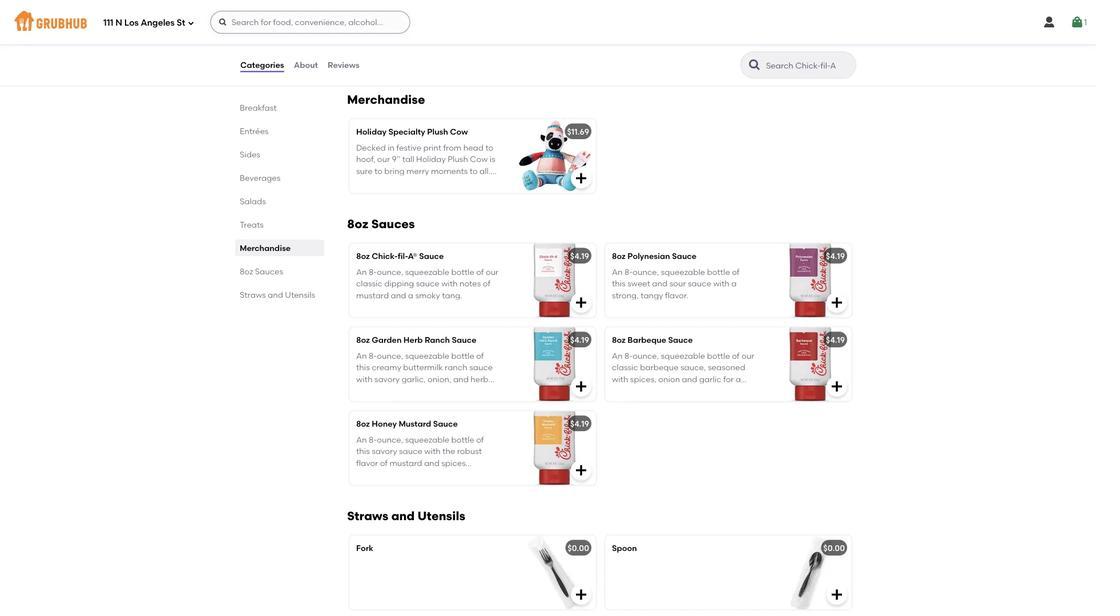 Task type: locate. For each thing, give the bounding box(es) containing it.
flavor.
[[665, 291, 689, 300], [665, 386, 689, 396]]

svg image for vanilla milkshake
[[575, 47, 588, 61]]

1 vertical spatial 8oz sauces
[[240, 267, 283, 276]]

savory up flavors.
[[375, 375, 400, 384]]

1 horizontal spatial classic
[[612, 363, 639, 373]]

classic up spices,
[[612, 363, 639, 373]]

straws and utensils inside straws and utensils tab
[[240, 290, 315, 300]]

and down spices,
[[629, 386, 644, 396]]

an inside an 8-ounce, squeezable bottle of this creamy buttermilk ranch sauce with savory garlic, onion, and herb flavors.
[[356, 351, 367, 361]]

and up tangy
[[653, 279, 668, 289]]

creamy inside an 8-ounce, squeezable bottle of this creamy buttermilk ranch sauce with savory garlic, onion, and herb flavors.
[[372, 363, 402, 373]]

0 horizontal spatial the
[[377, 30, 390, 40]]

flavors.
[[356, 386, 384, 396]]

our
[[486, 268, 499, 277], [742, 351, 755, 361]]

8- inside an 8-ounce, squeezable bottle of this creamy buttermilk ranch sauce with savory garlic, onion, and herb flavors.
[[369, 351, 377, 361]]

svg image for fork image
[[575, 589, 588, 602]]

our for an 8-ounce, squeezable bottle of our classic dipping sauce with notes of mustard and a smoky tang.
[[486, 268, 499, 277]]

squeezable inside an 8-ounce, squeezable bottle of our classic dipping sauce with notes of mustard and a smoky tang.
[[405, 268, 450, 277]]

holiday specialty plush cow
[[356, 127, 468, 137]]

0 vertical spatial utensils
[[285, 290, 315, 300]]

this up flavor
[[356, 447, 370, 457]]

bottle inside an 8-ounce, squeezable bottle of our classic dipping sauce with notes of mustard and a smoky tang.
[[452, 268, 475, 277]]

creamy down vanilla milkshake
[[373, 18, 402, 28]]

ounce, inside an 8-ounce, squeezable bottle of this creamy buttermilk ranch sauce with savory garlic, onion, and herb flavors.
[[377, 351, 403, 361]]

ounce, inside an 8-ounce, squeezable bottle of our classic barbeque sauce, seasoned with spices, onion and garlic for a rich and bold flavor.
[[633, 351, 659, 361]]

squeezable inside an 8-ounce, squeezable bottle of our classic barbeque sauce, seasoned with spices, onion and garlic for a rich and bold flavor.
[[661, 351, 706, 361]]

straws and utensils
[[240, 290, 315, 300], [347, 509, 466, 524]]

the up spices
[[443, 447, 455, 457]]

8- inside an 8-ounce, squeezable bottle of this sweet and sour sauce with a strong, tangy flavor.
[[625, 268, 633, 277]]

8oz for 8oz barbeque sauce
[[612, 335, 626, 345]]

st
[[177, 18, 185, 28]]

chick- down each
[[459, 42, 485, 51]]

1 horizontal spatial mustard
[[390, 459, 422, 468]]

flavor. down sour
[[665, 291, 689, 300]]

an for an 8-ounce, squeezable bottle of our classic barbeque sauce, seasoned with spices, onion and garlic for a rich and bold flavor.
[[612, 351, 623, 361]]

0 vertical spatial classic
[[356, 279, 383, 289]]

this for sweet
[[612, 279, 626, 289]]

entrées tab
[[240, 125, 320, 137]]

and inside tab
[[268, 290, 283, 300]]

1 $0.00 from the left
[[568, 544, 590, 554]]

flavor. inside an 8-ounce, squeezable bottle of our classic barbeque sauce, seasoned with spices, onion and garlic for a rich and bold flavor.
[[665, 386, 689, 396]]

straws down honey.
[[347, 509, 389, 524]]

ounce, inside an 8-ounce, squeezable bottle of this sweet and sour sauce with a strong, tangy flavor.
[[633, 268, 659, 277]]

straws
[[240, 290, 266, 300], [347, 509, 389, 524]]

a®
[[408, 251, 418, 261]]

way
[[447, 30, 463, 40]]

icedream®
[[364, 53, 406, 63]]

an down 8oz chick-fil-a® sauce at the top of page
[[356, 268, 367, 277]]

an inside an 8-ounce, squeezable bottle of this savory sauce with the robust flavor of mustard and spices combined with the sweetness of honey.
[[356, 435, 367, 445]]

a right sour
[[732, 279, 737, 289]]

$0.00 for spoon
[[824, 544, 845, 554]]

$0.00 for fork
[[568, 544, 590, 554]]

0 vertical spatial straws and utensils
[[240, 290, 315, 300]]

1 vertical spatial savory
[[372, 447, 397, 457]]

0 vertical spatial our
[[486, 268, 499, 277]]

8- inside an 8-ounce, squeezable bottle of our classic barbeque sauce, seasoned with spices, onion and garlic for a rich and bold flavor.
[[625, 351, 633, 361]]

an inside an 8-ounce, squeezable bottle of this sweet and sour sauce with a strong, tangy flavor.
[[612, 268, 623, 277]]

an inside an 8-ounce, squeezable bottle of our classic barbeque sauce, seasoned with spices, onion and garlic for a rich and bold flavor.
[[612, 351, 623, 361]]

holiday specialty plush cow image
[[511, 119, 596, 193]]

8oz sauces down merchandise tab
[[240, 267, 283, 276]]

and down 'dipping'
[[391, 291, 406, 300]]

8oz polynesian sauce image
[[767, 244, 852, 318]]

squeezable down mustard on the bottom left of page
[[405, 435, 450, 445]]

this
[[612, 279, 626, 289], [356, 363, 370, 373], [356, 447, 370, 457]]

1 vertical spatial sauces
[[255, 267, 283, 276]]

ounce, down barbeque
[[633, 351, 659, 361]]

spoon
[[612, 544, 637, 554]]

sauce right sour
[[688, 279, 712, 289]]

0 horizontal spatial merchandise
[[240, 243, 291, 253]]

flavor. down onion
[[665, 386, 689, 396]]

classic inside an 8-ounce, squeezable bottle of our classic dipping sauce with notes of mustard and a smoky tang.
[[356, 279, 383, 289]]

1 horizontal spatial sauces
[[372, 217, 415, 231]]

and up the icedream®
[[376, 42, 391, 51]]

spices
[[442, 459, 466, 468]]

ounce,
[[377, 268, 403, 277], [633, 268, 659, 277], [377, 351, 403, 361], [633, 351, 659, 361], [377, 435, 403, 445]]

each
[[465, 30, 485, 40]]

8oz sauces
[[347, 217, 415, 231], [240, 267, 283, 276]]

1 vertical spatial mustard
[[390, 459, 422, 468]]

1 vertical spatial merchandise
[[240, 243, 291, 253]]

vanilla milkshake image
[[511, 0, 596, 69]]

1 horizontal spatial our
[[742, 351, 755, 361]]

8-
[[369, 268, 377, 277], [625, 268, 633, 277], [369, 351, 377, 361], [625, 351, 633, 361], [369, 435, 377, 445]]

8- inside an 8-ounce, squeezable bottle of this savory sauce with the robust flavor of mustard and spices combined with the sweetness of honey.
[[369, 435, 377, 445]]

classic left 'dipping'
[[356, 279, 383, 289]]

sauce,
[[681, 363, 706, 373]]

angeles
[[141, 18, 175, 28]]

$4.19 for an 8-ounce, squeezable bottle of our classic dipping sauce with notes of mustard and a smoky tang.
[[571, 251, 590, 261]]

utensils
[[285, 290, 315, 300], [418, 509, 466, 524]]

beverages
[[240, 173, 281, 183]]

1 vertical spatial our
[[742, 351, 755, 361]]

ounce, up the sweet
[[633, 268, 659, 277]]

bottle for 8oz chick-fil-a® sauce
[[452, 268, 475, 277]]

ounce, up 'dipping'
[[377, 268, 403, 277]]

seasoned
[[708, 363, 746, 373]]

1 vertical spatial creamy
[[372, 363, 402, 373]]

1 vertical spatial chick-
[[372, 251, 398, 261]]

$4.19 for an 8-ounce, squeezable bottle of this savory sauce with the robust flavor of mustard and spices combined with the sweetness of honey.
[[571, 419, 590, 429]]

1 horizontal spatial 8oz sauces
[[347, 217, 415, 231]]

bottle inside an 8-ounce, squeezable bottle of our classic barbeque sauce, seasoned with spices, onion and garlic for a rich and bold flavor.
[[708, 351, 730, 361]]

bottle inside an 8-ounce, squeezable bottle of this sweet and sour sauce with a strong, tangy flavor.
[[708, 268, 730, 277]]

squeezable for sauce,
[[661, 351, 706, 361]]

classic
[[356, 279, 383, 289], [612, 363, 639, 373]]

an
[[356, 268, 367, 277], [612, 268, 623, 277], [356, 351, 367, 361], [612, 351, 623, 361], [356, 435, 367, 445]]

ounce, for sauce
[[377, 435, 403, 445]]

$4.19
[[571, 251, 590, 261], [826, 251, 845, 261], [571, 335, 590, 345], [826, 335, 845, 345], [571, 419, 590, 429]]

8- down honey
[[369, 435, 377, 445]]

straws and utensils down 8oz sauces tab
[[240, 290, 315, 300]]

Search Chick-fil-A search field
[[765, 60, 853, 71]]

fil- up 'dipping'
[[398, 251, 408, 261]]

0 vertical spatial a
[[732, 279, 737, 289]]

svg image
[[1071, 15, 1085, 29], [218, 18, 228, 27], [575, 296, 588, 310], [831, 380, 844, 394], [575, 589, 588, 602], [831, 589, 844, 602]]

bottle for 8oz polynesian sauce
[[708, 268, 730, 277]]

sauce up sauce, at right
[[669, 335, 693, 345]]

an for an 8-ounce, squeezable bottle of this savory sauce with the robust flavor of mustard and spices combined with the sweetness of honey.
[[356, 435, 367, 445]]

8oz chick-fil-a® sauce image
[[511, 244, 596, 318]]

a down 'dipping'
[[408, 291, 414, 300]]

sauces down merchandise tab
[[255, 267, 283, 276]]

2 vertical spatial the
[[416, 470, 429, 480]]

2 horizontal spatial the
[[443, 447, 455, 457]]

ounce, inside an 8-ounce, squeezable bottle of this savory sauce with the robust flavor of mustard and spices combined with the sweetness of honey.
[[377, 435, 403, 445]]

sweet
[[628, 279, 651, 289]]

1 horizontal spatial the
[[416, 470, 429, 480]]

1 vertical spatial flavor.
[[665, 386, 689, 396]]

sides tab
[[240, 149, 320, 161]]

ounce, inside an 8-ounce, squeezable bottle of our classic dipping sauce with notes of mustard and a smoky tang.
[[377, 268, 403, 277]]

and down sauce, at right
[[682, 375, 698, 384]]

with up "tang."
[[442, 279, 458, 289]]

0 vertical spatial 8oz sauces
[[347, 217, 415, 231]]

notes
[[460, 279, 481, 289]]

with up flavors.
[[356, 375, 373, 384]]

1 horizontal spatial utensils
[[418, 509, 466, 524]]

and down ranch
[[453, 375, 469, 384]]

chick-
[[459, 42, 485, 51], [372, 251, 398, 261]]

svg image
[[1043, 15, 1057, 29], [188, 20, 194, 27], [575, 47, 588, 61], [575, 172, 588, 185], [831, 296, 844, 310], [575, 380, 588, 394], [575, 464, 588, 478]]

sauces up 8oz chick-fil-a® sauce at the top of page
[[372, 217, 415, 231]]

this inside an 8-ounce, squeezable bottle of this creamy buttermilk ranch sauce with savory garlic, onion, and herb flavors.
[[356, 363, 370, 373]]

0 vertical spatial flavor.
[[665, 291, 689, 300]]

and left spices
[[424, 459, 440, 468]]

1 horizontal spatial fil-
[[485, 42, 495, 51]]

merchandise up holiday
[[347, 92, 425, 107]]

savory inside an 8-ounce, squeezable bottle of this creamy buttermilk ranch sauce with savory garlic, onion, and herb flavors.
[[375, 375, 400, 384]]

squeezable up sour
[[661, 268, 706, 277]]

0 vertical spatial the
[[377, 30, 390, 40]]

our inside an 8-ounce, squeezable bottle of our classic barbeque sauce, seasoned with spices, onion and garlic for a rich and bold flavor.
[[742, 351, 755, 361]]

vanilla milkshake
[[356, 2, 424, 12]]

0 vertical spatial creamy
[[373, 18, 402, 28]]

an inside an 8-ounce, squeezable bottle of our classic dipping sauce with notes of mustard and a smoky tang.
[[356, 268, 367, 277]]

8oz left polynesian
[[612, 251, 626, 261]]

0 vertical spatial merchandise
[[347, 92, 425, 107]]

8- up the sweet
[[625, 268, 633, 277]]

2 vertical spatial a
[[736, 375, 741, 384]]

0 horizontal spatial $0.00
[[568, 544, 590, 554]]

mustard
[[356, 291, 389, 300], [390, 459, 422, 468]]

savory inside an 8-ounce, squeezable bottle of this savory sauce with the robust flavor of mustard and spices combined with the sweetness of honey.
[[372, 447, 397, 457]]

a inside an 8-ounce, squeezable bottle of this sweet and sour sauce with a strong, tangy flavor.
[[732, 279, 737, 289]]

1 button
[[1071, 12, 1088, 33]]

bold
[[646, 386, 664, 396]]

dessert.
[[408, 53, 438, 63]]

flavor
[[356, 459, 378, 468]]

2 vertical spatial this
[[356, 447, 370, 457]]

mustard down 'dipping'
[[356, 291, 389, 300]]

old-
[[392, 30, 407, 40]]

an 8-ounce, squeezable bottle of our classic dipping sauce with notes of mustard and a smoky tang.
[[356, 268, 499, 300]]

reviews
[[328, 60, 360, 70]]

fil- down each
[[485, 42, 495, 51]]

with up rich
[[612, 375, 629, 384]]

1 vertical spatial fil-
[[398, 251, 408, 261]]

0 vertical spatial sauces
[[372, 217, 415, 231]]

squeezable
[[405, 268, 450, 277], [661, 268, 706, 277], [405, 351, 450, 361], [661, 351, 706, 361], [405, 435, 450, 445]]

bottle for 8oz barbeque sauce
[[708, 351, 730, 361]]

8- down garden
[[369, 351, 377, 361]]

savory up flavor
[[372, 447, 397, 457]]

mustard inside an 8-ounce, squeezable bottle of our classic dipping sauce with notes of mustard and a smoky tang.
[[356, 291, 389, 300]]

8oz polynesian sauce
[[612, 251, 697, 261]]

and down 8oz sauces tab
[[268, 290, 283, 300]]

squeezable inside an 8-ounce, squeezable bottle of this savory sauce with the robust flavor of mustard and spices combined with the sweetness of honey.
[[405, 435, 450, 445]]

creamy inside "our creamy milkshakes are hand- spun the old-fashioned way each time and feature delicious chick-fil- a icedream® dessert."
[[373, 18, 402, 28]]

buttermilk
[[403, 363, 443, 373]]

squeezable down a®
[[405, 268, 450, 277]]

1 vertical spatial a
[[408, 291, 414, 300]]

sauce inside an 8-ounce, squeezable bottle of our classic dipping sauce with notes of mustard and a smoky tang.
[[416, 279, 440, 289]]

8oz chick-fil-a® sauce
[[356, 251, 444, 261]]

with right sour
[[714, 279, 730, 289]]

0 horizontal spatial our
[[486, 268, 499, 277]]

ounce, down honey
[[377, 435, 403, 445]]

delicious
[[423, 42, 457, 51]]

0 vertical spatial savory
[[375, 375, 400, 384]]

polynesian
[[628, 251, 670, 261]]

0 horizontal spatial utensils
[[285, 290, 315, 300]]

utensils down sweetness
[[418, 509, 466, 524]]

utensils down 8oz sauces tab
[[285, 290, 315, 300]]

sauces inside tab
[[255, 267, 283, 276]]

an up rich
[[612, 351, 623, 361]]

Search for food, convenience, alcohol... search field
[[210, 11, 410, 34]]

0 horizontal spatial 8oz sauces
[[240, 267, 283, 276]]

squeezable inside an 8-ounce, squeezable bottle of this creamy buttermilk ranch sauce with savory garlic, onion, and herb flavors.
[[405, 351, 450, 361]]

a right for
[[736, 375, 741, 384]]

squeezable inside an 8-ounce, squeezable bottle of this sweet and sour sauce with a strong, tangy flavor.
[[661, 268, 706, 277]]

sauces
[[372, 217, 415, 231], [255, 267, 283, 276]]

n
[[116, 18, 122, 28]]

$0.00
[[568, 544, 590, 554], [824, 544, 845, 554]]

creamy down garden
[[372, 363, 402, 373]]

specialty
[[389, 127, 425, 137]]

8- down 8oz chick-fil-a® sauce at the top of page
[[369, 268, 377, 277]]

sauce inside an 8-ounce, squeezable bottle of this sweet and sour sauce with a strong, tangy flavor.
[[688, 279, 712, 289]]

of
[[476, 268, 484, 277], [732, 268, 740, 277], [483, 279, 491, 289], [476, 351, 484, 361], [732, 351, 740, 361], [476, 435, 484, 445], [380, 459, 388, 468], [473, 470, 480, 480]]

1 vertical spatial the
[[443, 447, 455, 457]]

2 $0.00 from the left
[[824, 544, 845, 554]]

sauce down 8oz honey mustard sauce
[[399, 447, 423, 457]]

8oz
[[347, 217, 369, 231], [356, 251, 370, 261], [612, 251, 626, 261], [240, 267, 253, 276], [356, 335, 370, 345], [612, 335, 626, 345], [356, 419, 370, 429]]

an up flavor
[[356, 435, 367, 445]]

squeezable up sauce, at right
[[661, 351, 706, 361]]

1 vertical spatial this
[[356, 363, 370, 373]]

0 vertical spatial mustard
[[356, 291, 389, 300]]

for
[[724, 375, 734, 384]]

8oz sauces up 8oz chick-fil-a® sauce at the top of page
[[347, 217, 415, 231]]

sauce
[[416, 279, 440, 289], [688, 279, 712, 289], [470, 363, 493, 373], [399, 447, 423, 457]]

straws down 8oz sauces tab
[[240, 290, 266, 300]]

8oz honey mustard sauce
[[356, 419, 458, 429]]

sauce up the smoky
[[416, 279, 440, 289]]

8oz sauces tab
[[240, 266, 320, 278]]

this inside an 8-ounce, squeezable bottle of this savory sauce with the robust flavor of mustard and spices combined with the sweetness of honey.
[[356, 447, 370, 457]]

8oz barbeque sauce
[[612, 335, 693, 345]]

milkshakes
[[404, 18, 446, 28]]

8- inside an 8-ounce, squeezable bottle of our classic dipping sauce with notes of mustard and a smoky tang.
[[369, 268, 377, 277]]

8oz down merchandise tab
[[240, 267, 253, 276]]

an up flavors.
[[356, 351, 367, 361]]

straws and utensils down honey.
[[347, 509, 466, 524]]

1
[[1085, 17, 1088, 27]]

a
[[732, 279, 737, 289], [408, 291, 414, 300], [736, 375, 741, 384]]

0 vertical spatial straws
[[240, 290, 266, 300]]

0 horizontal spatial straws and utensils
[[240, 290, 315, 300]]

are
[[448, 18, 461, 28]]

a inside an 8-ounce, squeezable bottle of our classic dipping sauce with notes of mustard and a smoky tang.
[[408, 291, 414, 300]]

0 horizontal spatial mustard
[[356, 291, 389, 300]]

bottle inside an 8-ounce, squeezable bottle of this savory sauce with the robust flavor of mustard and spices combined with the sweetness of honey.
[[452, 435, 475, 445]]

0 horizontal spatial sauces
[[255, 267, 283, 276]]

classic inside an 8-ounce, squeezable bottle of our classic barbeque sauce, seasoned with spices, onion and garlic for a rich and bold flavor.
[[612, 363, 639, 373]]

1 horizontal spatial straws
[[347, 509, 389, 524]]

chick- left a®
[[372, 251, 398, 261]]

8oz left garden
[[356, 335, 370, 345]]

this inside an 8-ounce, squeezable bottle of this sweet and sour sauce with a strong, tangy flavor.
[[612, 279, 626, 289]]

merchandise down treats
[[240, 243, 291, 253]]

garden
[[372, 335, 402, 345]]

our for an 8-ounce, squeezable bottle of our classic barbeque sauce, seasoned with spices, onion and garlic for a rich and bold flavor.
[[742, 351, 755, 361]]

savory
[[375, 375, 400, 384], [372, 447, 397, 457]]

the left old-
[[377, 30, 390, 40]]

1 vertical spatial classic
[[612, 363, 639, 373]]

ranch
[[425, 335, 450, 345]]

8oz left barbeque
[[612, 335, 626, 345]]

1 horizontal spatial $0.00
[[824, 544, 845, 554]]

sauce up herb
[[470, 363, 493, 373]]

$4.19 for an 8-ounce, squeezable bottle of this sweet and sour sauce with a strong, tangy flavor.
[[826, 251, 845, 261]]

breakfast
[[240, 103, 277, 113]]

1 horizontal spatial chick-
[[459, 42, 485, 51]]

this up flavors.
[[356, 363, 370, 373]]

svg image for holiday specialty plush cow
[[575, 172, 588, 185]]

squeezable for with
[[405, 435, 450, 445]]

ounce, down garden
[[377, 351, 403, 361]]

0 vertical spatial fil-
[[485, 42, 495, 51]]

0 vertical spatial this
[[612, 279, 626, 289]]

fil- inside "our creamy milkshakes are hand- spun the old-fashioned way each time and feature delicious chick-fil- a icedream® dessert."
[[485, 42, 495, 51]]

our inside an 8-ounce, squeezable bottle of our classic dipping sauce with notes of mustard and a smoky tang.
[[486, 268, 499, 277]]

8oz left honey
[[356, 419, 370, 429]]

an up strong,
[[612, 268, 623, 277]]

0 horizontal spatial classic
[[356, 279, 383, 289]]

main navigation navigation
[[0, 0, 1097, 45]]

mustard up combined
[[390, 459, 422, 468]]

1 horizontal spatial merchandise
[[347, 92, 425, 107]]

this up strong,
[[612, 279, 626, 289]]

8oz left a®
[[356, 251, 370, 261]]

the
[[377, 30, 390, 40], [443, 447, 455, 457], [416, 470, 429, 480]]

honey
[[372, 419, 397, 429]]

8- down barbeque
[[625, 351, 633, 361]]

with right combined
[[398, 470, 414, 480]]

with inside an 8-ounce, squeezable bottle of our classic barbeque sauce, seasoned with spices, onion and garlic for a rich and bold flavor.
[[612, 375, 629, 384]]

bottle inside an 8-ounce, squeezable bottle of this creamy buttermilk ranch sauce with savory garlic, onion, and herb flavors.
[[452, 351, 475, 361]]

0 horizontal spatial straws
[[240, 290, 266, 300]]

merchandise
[[347, 92, 425, 107], [240, 243, 291, 253]]

utensils inside tab
[[285, 290, 315, 300]]

1 horizontal spatial straws and utensils
[[347, 509, 466, 524]]

spoon image
[[767, 536, 852, 610]]

0 vertical spatial chick-
[[459, 42, 485, 51]]

squeezable up buttermilk
[[405, 351, 450, 361]]

0 horizontal spatial chick-
[[372, 251, 398, 261]]

of inside an 8-ounce, squeezable bottle of our classic barbeque sauce, seasoned with spices, onion and garlic for a rich and bold flavor.
[[732, 351, 740, 361]]

the left sweetness
[[416, 470, 429, 480]]

8oz honey mustard sauce image
[[511, 412, 596, 486]]

0 horizontal spatial fil-
[[398, 251, 408, 261]]



Task type: describe. For each thing, give the bounding box(es) containing it.
8oz for 8oz honey mustard sauce
[[356, 419, 370, 429]]

garlic,
[[402, 375, 426, 384]]

with inside an 8-ounce, squeezable bottle of this sweet and sour sauce with a strong, tangy flavor.
[[714, 279, 730, 289]]

svg image inside 1 button
[[1071, 15, 1085, 29]]

dipping
[[385, 279, 414, 289]]

fashioned
[[407, 30, 446, 40]]

merchandise tab
[[240, 242, 320, 254]]

with inside an 8-ounce, squeezable bottle of our classic dipping sauce with notes of mustard and a smoky tang.
[[442, 279, 458, 289]]

flavor. inside an 8-ounce, squeezable bottle of this sweet and sour sauce with a strong, tangy flavor.
[[665, 291, 689, 300]]

this for creamy
[[356, 363, 370, 373]]

tangy
[[641, 291, 664, 300]]

of inside an 8-ounce, squeezable bottle of this sweet and sour sauce with a strong, tangy flavor.
[[732, 268, 740, 277]]

8oz garden herb ranch sauce
[[356, 335, 477, 345]]

robust
[[457, 447, 482, 457]]

and down combined
[[392, 509, 415, 524]]

1 vertical spatial straws and utensils
[[347, 509, 466, 524]]

8oz inside tab
[[240, 267, 253, 276]]

8- for honey
[[369, 435, 377, 445]]

about button
[[293, 45, 319, 86]]

mustard
[[399, 419, 431, 429]]

8oz garden herb ranch sauce image
[[511, 328, 596, 402]]

svg image for 8oz garden herb ranch sauce
[[575, 380, 588, 394]]

entrées
[[240, 126, 269, 136]]

an 8-ounce, squeezable bottle of this savory sauce with the robust flavor of mustard and spices combined with the sweetness of honey.
[[356, 435, 484, 492]]

with up sweetness
[[425, 447, 441, 457]]

an for an 8-ounce, squeezable bottle of our classic dipping sauce with notes of mustard and a smoky tang.
[[356, 268, 367, 277]]

herb
[[404, 335, 423, 345]]

honey.
[[356, 482, 382, 492]]

our creamy milkshakes are hand- spun the old-fashioned way each time and feature delicious chick-fil- a icedream® dessert.
[[356, 18, 495, 63]]

spun
[[356, 30, 375, 40]]

$11.69
[[568, 127, 590, 137]]

and inside "our creamy milkshakes are hand- spun the old-fashioned way each time and feature delicious chick-fil- a icedream® dessert."
[[376, 42, 391, 51]]

straws and utensils tab
[[240, 289, 320, 301]]

a
[[356, 53, 362, 63]]

herb
[[471, 375, 489, 384]]

about
[[294, 60, 318, 70]]

chick- inside "our creamy milkshakes are hand- spun the old-fashioned way each time and feature delicious chick-fil- a icedream® dessert."
[[459, 42, 485, 51]]

8oz sauces inside 8oz sauces tab
[[240, 267, 283, 276]]

and inside an 8-ounce, squeezable bottle of this sweet and sour sauce with a strong, tangy flavor.
[[653, 279, 668, 289]]

an 8-ounce, squeezable bottle of our classic barbeque sauce, seasoned with spices, onion and garlic for a rich and bold flavor.
[[612, 351, 755, 396]]

an 8-ounce, squeezable bottle of this creamy buttermilk ranch sauce with savory garlic, onion, and herb flavors.
[[356, 351, 493, 396]]

sauce right ranch
[[452, 335, 477, 345]]

spices,
[[630, 375, 657, 384]]

los
[[124, 18, 139, 28]]

ounce, for barbeque
[[633, 351, 659, 361]]

bottle for 8oz honey mustard sauce
[[452, 435, 475, 445]]

mustard inside an 8-ounce, squeezable bottle of this savory sauce with the robust flavor of mustard and spices combined with the sweetness of honey.
[[390, 459, 422, 468]]

1 vertical spatial utensils
[[418, 509, 466, 524]]

categories
[[240, 60, 284, 70]]

8- for polynesian
[[625, 268, 633, 277]]

8oz up 8oz chick-fil-a® sauce at the top of page
[[347, 217, 369, 231]]

ounce, for dipping
[[377, 268, 403, 277]]

svg image for 8oz chick-fil-a® sauce "image"
[[575, 296, 588, 310]]

111
[[103, 18, 113, 28]]

salads tab
[[240, 195, 320, 207]]

combined
[[356, 470, 396, 480]]

classic for barbeque
[[612, 363, 639, 373]]

sauce up sour
[[672, 251, 697, 261]]

svg image for spoon image
[[831, 589, 844, 602]]

breakfast tab
[[240, 102, 320, 114]]

barbeque
[[640, 363, 679, 373]]

sides
[[240, 150, 260, 159]]

8oz for 8oz garden herb ranch sauce
[[356, 335, 370, 345]]

this for savory
[[356, 447, 370, 457]]

smoky
[[415, 291, 440, 300]]

onion,
[[428, 375, 452, 384]]

vanilla
[[356, 2, 383, 12]]

sour
[[670, 279, 686, 289]]

reviews button
[[327, 45, 360, 86]]

and inside an 8-ounce, squeezable bottle of this creamy buttermilk ranch sauce with savory garlic, onion, and herb flavors.
[[453, 375, 469, 384]]

1 vertical spatial straws
[[347, 509, 389, 524]]

milkshake
[[385, 2, 424, 12]]

a inside an 8-ounce, squeezable bottle of our classic barbeque sauce, seasoned with spices, onion and garlic for a rich and bold flavor.
[[736, 375, 741, 384]]

8- for garden
[[369, 351, 377, 361]]

garlic
[[700, 375, 722, 384]]

fork
[[356, 544, 374, 554]]

squeezable for sour
[[661, 268, 706, 277]]

hand-
[[463, 18, 486, 28]]

search icon image
[[748, 58, 762, 72]]

sauce inside an 8-ounce, squeezable bottle of this creamy buttermilk ranch sauce with savory garlic, onion, and herb flavors.
[[470, 363, 493, 373]]

onion
[[659, 375, 680, 384]]

ounce, for and
[[633, 268, 659, 277]]

ranch
[[445, 363, 468, 373]]

our
[[356, 18, 371, 28]]

8oz for 8oz polynesian sauce
[[612, 251, 626, 261]]

straws inside tab
[[240, 290, 266, 300]]

$4.19 for an 8-ounce, squeezable bottle of our classic barbeque sauce, seasoned with spices, onion and garlic for a rich and bold flavor.
[[826, 335, 845, 345]]

sauce right mustard on the bottom left of page
[[433, 419, 458, 429]]

beverages tab
[[240, 172, 320, 184]]

barbeque
[[628, 335, 667, 345]]

salads
[[240, 197, 266, 206]]

8- for chick-
[[369, 268, 377, 277]]

fork image
[[511, 536, 596, 610]]

and inside an 8-ounce, squeezable bottle of our classic dipping sauce with notes of mustard and a smoky tang.
[[391, 291, 406, 300]]

rich
[[612, 386, 627, 396]]

treats tab
[[240, 219, 320, 231]]

sauce inside an 8-ounce, squeezable bottle of this savory sauce with the robust flavor of mustard and spices combined with the sweetness of honey.
[[399, 447, 423, 457]]

an for an 8-ounce, squeezable bottle of this creamy buttermilk ranch sauce with savory garlic, onion, and herb flavors.
[[356, 351, 367, 361]]

categories button
[[240, 45, 285, 86]]

and inside an 8-ounce, squeezable bottle of this savory sauce with the robust flavor of mustard and spices combined with the sweetness of honey.
[[424, 459, 440, 468]]

cow
[[450, 127, 468, 137]]

8- for barbeque
[[625, 351, 633, 361]]

with inside an 8-ounce, squeezable bottle of this creamy buttermilk ranch sauce with savory garlic, onion, and herb flavors.
[[356, 375, 373, 384]]

classic for dipping
[[356, 279, 383, 289]]

strong,
[[612, 291, 639, 300]]

treats
[[240, 220, 264, 230]]

8oz for 8oz chick-fil-a® sauce
[[356, 251, 370, 261]]

squeezable for sauce
[[405, 268, 450, 277]]

an 8-ounce, squeezable bottle of this sweet and sour sauce with a strong, tangy flavor.
[[612, 268, 740, 300]]

tang.
[[442, 291, 463, 300]]

bottle for 8oz garden herb ranch sauce
[[452, 351, 475, 361]]

plush
[[427, 127, 448, 137]]

8oz barbeque sauce image
[[767, 328, 852, 402]]

feature
[[393, 42, 421, 51]]

svg image for 8oz polynesian sauce
[[831, 296, 844, 310]]

sauce right a®
[[419, 251, 444, 261]]

merchandise inside tab
[[240, 243, 291, 253]]

$4.19 for an 8-ounce, squeezable bottle of this creamy buttermilk ranch sauce with savory garlic, onion, and herb flavors.
[[571, 335, 590, 345]]

an for an 8-ounce, squeezable bottle of this sweet and sour sauce with a strong, tangy flavor.
[[612, 268, 623, 277]]

111 n los angeles st
[[103, 18, 185, 28]]

holiday
[[356, 127, 387, 137]]

sweetness
[[431, 470, 471, 480]]

time
[[356, 42, 374, 51]]

the inside "our creamy milkshakes are hand- spun the old-fashioned way each time and feature delicious chick-fil- a icedream® dessert."
[[377, 30, 390, 40]]

ounce, for buttermilk
[[377, 351, 403, 361]]

of inside an 8-ounce, squeezable bottle of this creamy buttermilk ranch sauce with savory garlic, onion, and herb flavors.
[[476, 351, 484, 361]]

svg image for 8oz barbeque sauce image
[[831, 380, 844, 394]]

svg image for 8oz honey mustard sauce
[[575, 464, 588, 478]]

squeezable for ranch
[[405, 351, 450, 361]]



Task type: vqa. For each thing, say whether or not it's contained in the screenshot.
Straws to the top
yes



